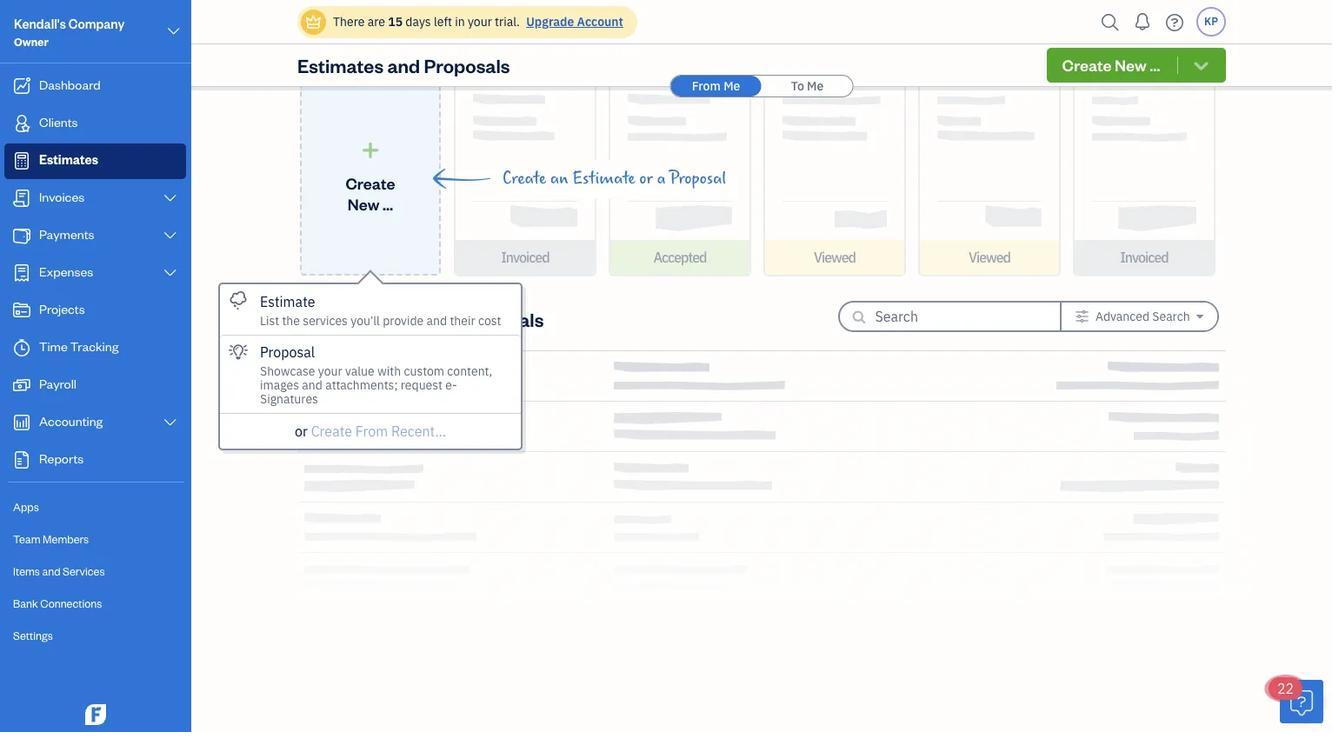 Task type: vqa. For each thing, say whether or not it's contained in the screenshot.
Proposal Showcase Your Value With Custom Content, Images And Attachments; Request E- Signatures
yes



Task type: locate. For each thing, give the bounding box(es) containing it.
Search text field
[[876, 303, 1032, 331]]

your
[[468, 14, 492, 30], [318, 364, 343, 379]]

and inside estimate list the services you'll provide and their cost
[[427, 313, 447, 329]]

me right "from"
[[724, 78, 741, 94]]

chevron large down image inside accounting link
[[162, 416, 178, 430]]

2 vertical spatial estimates
[[331, 307, 418, 331]]

invoiced
[[501, 249, 550, 266], [1121, 249, 1169, 266]]

1 horizontal spatial create new …
[[1063, 55, 1161, 75]]

advanced search
[[1096, 309, 1191, 325]]

request
[[401, 378, 443, 393]]

create new …
[[1063, 55, 1161, 75], [346, 173, 395, 214]]

expense image
[[11, 265, 32, 282]]

or
[[640, 169, 653, 189], [295, 423, 308, 440]]

1 vertical spatial create new …
[[346, 173, 395, 214]]

1 invoiced from the left
[[501, 249, 550, 266]]

chart image
[[11, 414, 32, 432]]

new down notifications icon
[[1116, 55, 1147, 75]]

money image
[[11, 377, 32, 394]]

kp button
[[1197, 7, 1227, 37]]

1 vertical spatial estimates
[[39, 151, 98, 168]]

dashboard link
[[4, 69, 186, 104]]

create down search image
[[1063, 55, 1112, 75]]

1 vertical spatial new
[[348, 194, 380, 214]]

bank
[[13, 597, 38, 611]]

0 horizontal spatial viewed
[[814, 249, 856, 266]]

their
[[450, 313, 476, 329]]

0 horizontal spatial your
[[318, 364, 343, 379]]

…
[[1150, 55, 1161, 75], [383, 194, 393, 214]]

kendall's company owner
[[14, 16, 125, 49]]

resource center badge image
[[1281, 680, 1324, 724]]

time
[[39, 338, 68, 355]]

create new … down search image
[[1063, 55, 1161, 75]]

invoiced up cost
[[501, 249, 550, 266]]

0 vertical spatial or
[[640, 169, 653, 189]]

0 vertical spatial estimates
[[298, 53, 384, 77]]

me inside from me link
[[724, 78, 741, 94]]

and right the items
[[42, 565, 61, 579]]

items
[[13, 565, 40, 579]]

time tracking link
[[4, 331, 186, 366]]

1 horizontal spatial or
[[640, 169, 653, 189]]

create down plus "image"
[[346, 173, 395, 193]]

team
[[13, 532, 41, 546]]

proposal
[[670, 169, 727, 189], [260, 344, 315, 361]]

in
[[455, 14, 465, 30]]

freshbooks image
[[82, 705, 110, 726]]

and left cost
[[421, 307, 454, 331]]

payments
[[39, 226, 94, 243]]

payment image
[[11, 227, 32, 244]]

create
[[1063, 55, 1112, 75], [503, 169, 547, 189], [346, 173, 395, 193]]

upgrade account link
[[523, 14, 624, 30]]

1 vertical spatial estimate
[[260, 293, 315, 311]]

0 vertical spatial create new …
[[1063, 55, 1161, 75]]

bank connections
[[13, 597, 102, 611]]

1 horizontal spatial new
[[1116, 55, 1147, 75]]

report image
[[11, 452, 32, 469]]

proposals down in
[[424, 53, 510, 77]]

recently
[[298, 36, 374, 60]]

plus image
[[361, 141, 381, 159]]

0 horizontal spatial me
[[724, 78, 741, 94]]

settings
[[13, 629, 53, 643]]

proposal right a
[[670, 169, 727, 189]]

estimate
[[573, 169, 636, 189], [260, 293, 315, 311]]

your left value
[[318, 364, 343, 379]]

1 vertical spatial proposal
[[260, 344, 315, 361]]

signatures
[[260, 392, 318, 407]]

caretdown image
[[1197, 310, 1204, 324]]

estimates
[[298, 53, 384, 77], [39, 151, 98, 168], [331, 307, 418, 331]]

trial.
[[495, 14, 520, 30]]

1 me from the left
[[724, 78, 741, 94]]

estimates inside the 'main' element
[[39, 151, 98, 168]]

0 horizontal spatial invoiced
[[501, 249, 550, 266]]

2 me from the left
[[808, 78, 824, 94]]

estimates for estimates and proposals
[[298, 53, 384, 77]]

estimate up the at the left
[[260, 293, 315, 311]]

0 vertical spatial your
[[468, 14, 492, 30]]

0 horizontal spatial proposal
[[260, 344, 315, 361]]

dashboard
[[39, 77, 101, 93]]

connections
[[40, 597, 102, 611]]

chevron large down image inside expenses "link"
[[162, 266, 178, 280]]

or down signatures
[[295, 423, 308, 440]]

and right images
[[302, 378, 323, 393]]

project image
[[11, 302, 32, 319]]

your inside proposal showcase your value with custom content, images and attachments; request e- signatures
[[318, 364, 343, 379]]

to
[[792, 78, 805, 94]]

me right the to
[[808, 78, 824, 94]]

1 horizontal spatial estimate
[[573, 169, 636, 189]]

reports
[[39, 451, 84, 467]]

from me link
[[671, 76, 762, 97]]

proposals up the content,
[[458, 307, 544, 331]]

viewed
[[814, 249, 856, 266], [969, 249, 1011, 266]]

accounting
[[39, 413, 103, 430]]

list
[[260, 313, 279, 329]]

to me
[[792, 78, 824, 94]]

projects
[[39, 301, 85, 318]]

0 horizontal spatial …
[[383, 194, 393, 214]]

proposal up showcase
[[260, 344, 315, 361]]

time tracking
[[39, 338, 119, 355]]

search
[[1153, 309, 1191, 325]]

1 horizontal spatial viewed
[[969, 249, 1011, 266]]

15
[[388, 14, 403, 30]]

settings link
[[4, 621, 186, 652]]

payments link
[[4, 218, 186, 254]]

0 horizontal spatial or
[[295, 423, 308, 440]]

chevron large down image up chevron large down icon
[[162, 191, 178, 205]]

chevron large down image down chevron large down icon
[[162, 266, 178, 280]]

0 vertical spatial proposal
[[670, 169, 727, 189]]

accepted
[[654, 249, 707, 266]]

estimate right the 'an'
[[573, 169, 636, 189]]

there are 15 days left in your trial. upgrade account
[[333, 14, 624, 30]]

team members
[[13, 532, 89, 546]]

and inside proposal showcase your value with custom content, images and attachments; request e- signatures
[[302, 378, 323, 393]]

create new … down plus "image"
[[346, 173, 395, 214]]

proposal inside proposal showcase your value with custom content, images and attachments; request e- signatures
[[260, 344, 315, 361]]

0 horizontal spatial estimate
[[260, 293, 315, 311]]

proposals
[[424, 53, 510, 77], [458, 307, 544, 331]]

your right in
[[468, 14, 492, 30]]

crown image
[[305, 13, 323, 31]]

me for from me
[[724, 78, 741, 94]]

invoiced up advanced search
[[1121, 249, 1169, 266]]

new
[[1116, 55, 1147, 75], [348, 194, 380, 214]]

custom
[[404, 364, 445, 379]]

chevron large down image
[[166, 21, 182, 42], [162, 191, 178, 205], [162, 266, 178, 280], [162, 416, 178, 430]]

chevron large down image down the payroll link
[[162, 416, 178, 430]]

all
[[305, 307, 328, 331]]

new down plus "image"
[[348, 194, 380, 214]]

and left their
[[427, 313, 447, 329]]

estimate image
[[11, 152, 32, 170]]

or left a
[[640, 169, 653, 189]]

a
[[657, 169, 666, 189]]

payroll link
[[4, 368, 186, 404]]

1 horizontal spatial proposal
[[670, 169, 727, 189]]

1 horizontal spatial me
[[808, 78, 824, 94]]

2 invoiced from the left
[[1121, 249, 1169, 266]]

1 horizontal spatial …
[[1150, 55, 1161, 75]]

me inside to me link
[[808, 78, 824, 94]]

the
[[282, 313, 300, 329]]

owner
[[14, 35, 49, 49]]

1 vertical spatial or
[[295, 423, 308, 440]]

create left the 'an'
[[503, 169, 547, 189]]

left
[[434, 14, 452, 30]]

1 horizontal spatial invoiced
[[1121, 249, 1169, 266]]

1 horizontal spatial create
[[503, 169, 547, 189]]

apps link
[[4, 492, 186, 523]]

me
[[724, 78, 741, 94], [808, 78, 824, 94]]

and
[[388, 53, 420, 77], [421, 307, 454, 331], [427, 313, 447, 329], [302, 378, 323, 393], [42, 565, 61, 579]]

invoices link
[[4, 181, 186, 217]]

1 vertical spatial your
[[318, 364, 343, 379]]

and inside the 'main' element
[[42, 565, 61, 579]]

upgrade
[[527, 14, 574, 30]]

1 vertical spatial …
[[383, 194, 393, 214]]



Task type: describe. For each thing, give the bounding box(es) containing it.
to me link
[[763, 76, 853, 97]]

chevron large down image for invoices
[[162, 191, 178, 205]]

2 viewed from the left
[[969, 249, 1011, 266]]

estimates for estimates
[[39, 151, 98, 168]]

account
[[577, 14, 624, 30]]

from me
[[692, 78, 741, 94]]

1 viewed from the left
[[814, 249, 856, 266]]

updated
[[378, 36, 454, 60]]

advanced search button
[[1062, 303, 1218, 331]]

from
[[692, 78, 721, 94]]

1 horizontal spatial create new … button
[[1047, 48, 1227, 83]]

provide
[[383, 313, 424, 329]]

timer image
[[11, 339, 32, 357]]

dashboard image
[[11, 77, 32, 95]]

chevron large down image for expenses
[[162, 266, 178, 280]]

0 vertical spatial estimate
[[573, 169, 636, 189]]

notifications image
[[1129, 4, 1157, 39]]

bank connections link
[[4, 589, 186, 619]]

members
[[43, 532, 89, 546]]

invoices
[[39, 189, 85, 205]]

there
[[333, 14, 365, 30]]

reports link
[[4, 443, 186, 479]]

an
[[551, 169, 569, 189]]

chevron large down image for accounting
[[162, 416, 178, 430]]

0 horizontal spatial create new …
[[346, 173, 395, 214]]

search image
[[1097, 9, 1125, 35]]

clients link
[[4, 106, 186, 142]]

tracking
[[70, 338, 119, 355]]

2 horizontal spatial create
[[1063, 55, 1112, 75]]

proposal showcase your value with custom content, images and attachments; request e- signatures
[[260, 344, 493, 407]]

create an estimate or a proposal
[[503, 169, 727, 189]]

0 vertical spatial …
[[1150, 55, 1161, 75]]

with
[[378, 364, 401, 379]]

chevron large down image
[[162, 229, 178, 243]]

1 vertical spatial proposals
[[458, 307, 544, 331]]

expenses
[[39, 264, 93, 280]]

advanced
[[1096, 309, 1150, 325]]

projects link
[[4, 293, 186, 329]]

you'll
[[351, 313, 380, 329]]

clients
[[39, 114, 78, 131]]

items and services
[[13, 565, 105, 579]]

value
[[345, 364, 375, 379]]

1 horizontal spatial your
[[468, 14, 492, 30]]

are
[[368, 14, 385, 30]]

apps
[[13, 500, 39, 514]]

showcase
[[260, 364, 315, 379]]

main element
[[0, 0, 235, 733]]

estimates and proposals
[[298, 53, 510, 77]]

estimate list the services you'll provide and their cost
[[260, 293, 502, 329]]

attachments;
[[326, 378, 398, 393]]

chevron large down image right company
[[166, 21, 182, 42]]

all estimates and proposals
[[305, 307, 544, 331]]

accounting link
[[4, 405, 186, 441]]

items and services link
[[4, 557, 186, 587]]

company
[[68, 16, 125, 32]]

client image
[[11, 115, 32, 132]]

e-
[[446, 378, 457, 393]]

estimate inside estimate list the services you'll provide and their cost
[[260, 293, 315, 311]]

days
[[406, 14, 431, 30]]

and down 15
[[388, 53, 420, 77]]

0 vertical spatial new
[[1116, 55, 1147, 75]]

payroll
[[39, 376, 77, 392]]

invoice image
[[11, 190, 32, 207]]

services
[[303, 313, 348, 329]]

go to help image
[[1162, 9, 1189, 35]]

0 horizontal spatial new
[[348, 194, 380, 214]]

0 horizontal spatial create
[[346, 173, 395, 193]]

expenses link
[[4, 256, 186, 291]]

22
[[1278, 680, 1295, 698]]

estimates link
[[4, 144, 186, 179]]

me for to me
[[808, 78, 824, 94]]

kendall's
[[14, 16, 66, 32]]

22 button
[[1269, 678, 1324, 724]]

0 vertical spatial proposals
[[424, 53, 510, 77]]

services
[[63, 565, 105, 579]]

kp
[[1205, 15, 1219, 28]]

cost
[[478, 313, 502, 329]]

recently updated
[[298, 36, 454, 60]]

team members link
[[4, 525, 186, 555]]

0 horizontal spatial create new … button
[[300, 80, 441, 276]]

chevrondown image
[[1192, 57, 1212, 74]]

settings image
[[1076, 310, 1090, 324]]

content,
[[448, 364, 493, 379]]

images
[[260, 378, 299, 393]]



